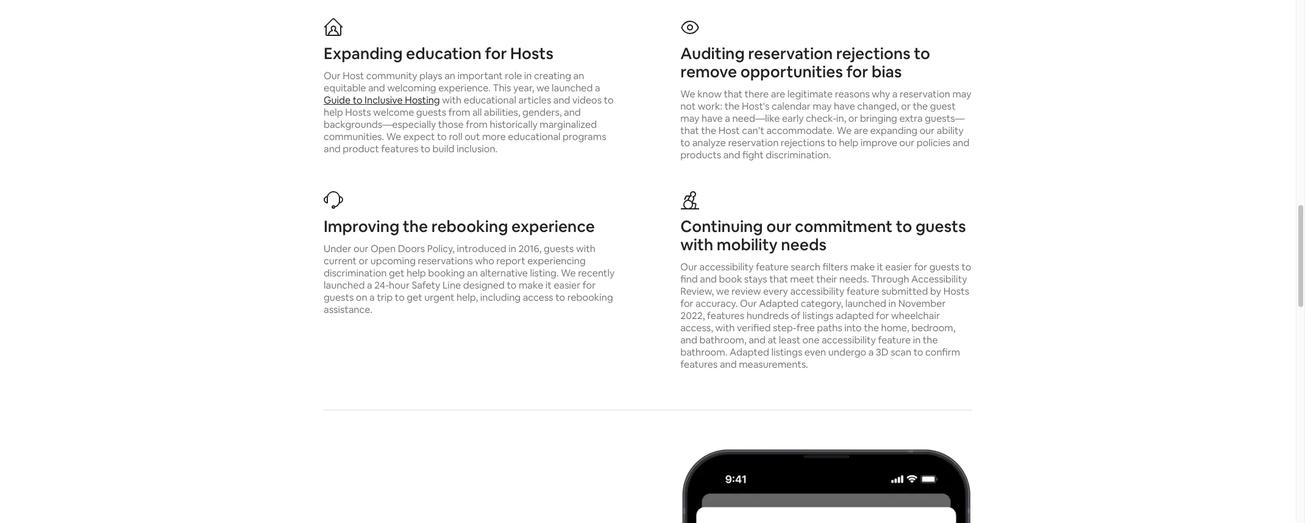 Task type: vqa. For each thing, say whether or not it's contained in the screenshot.
rate
no



Task type: describe. For each thing, give the bounding box(es) containing it.
measurements.
[[739, 359, 808, 371]]

home,
[[881, 322, 910, 335]]

review,
[[681, 285, 714, 298]]

commitment
[[795, 216, 893, 237]]

improving the rebooking experience under our open doors policy, introduced in 2016, guests with current or upcoming reservations who report experiencing discrimination get help booking an alternative listing. we recently launched a 24-hour safety line designed to make it easier for guests on a trip to get urgent help, including access to rebooking assistance.
[[324, 216, 615, 316]]

we right check-
[[837, 124, 852, 137]]

trip
[[377, 291, 393, 304]]

continuing
[[681, 216, 763, 237]]

programs
[[563, 130, 606, 143]]

it inside improving the rebooking experience under our open doors policy, introduced in 2016, guests with current or upcoming reservations who report experiencing discrimination get help booking an alternative listing. we recently launched a 24-hour safety line designed to make it easier for guests on a trip to get urgent help, including access to rebooking assistance.
[[546, 279, 552, 292]]

2 horizontal spatial or
[[901, 100, 911, 113]]

0 horizontal spatial have
[[702, 112, 723, 125]]

a inside the our host community plays an important role in creating an equitable and welcoming experience. this year, we launched a guide to inclusive hosting
[[595, 82, 600, 95]]

submitted
[[882, 285, 928, 298]]

the left guest
[[913, 100, 928, 113]]

more
[[482, 130, 506, 143]]

bringing
[[860, 112, 898, 125]]

0 vertical spatial listings
[[803, 310, 834, 323]]

plays
[[420, 70, 443, 82]]

host inside the our host community plays an important role in creating an equitable and welcoming experience. this year, we launched a guide to inclusive hosting
[[343, 70, 364, 82]]

work:
[[698, 100, 723, 113]]

bias
[[872, 62, 902, 82]]

a right on
[[370, 291, 375, 304]]

this
[[493, 82, 511, 95]]

1 vertical spatial feature
[[847, 285, 880, 298]]

1 vertical spatial accessibility
[[791, 285, 845, 298]]

including
[[480, 291, 521, 304]]

help inside the with educational articles and videos to help hosts welcome guests from all abilities, genders, and backgrounds—especially those from historically marginalized communities. we expect to roll out more educational programs and product features to build inclusion.
[[324, 106, 343, 119]]

we inside improving the rebooking experience under our open doors policy, introduced in 2016, guests with current or upcoming reservations who report experiencing discrimination get help booking an alternative listing. we recently launched a 24-hour safety line designed to make it easier for guests on a trip to get urgent help, including access to rebooking assistance.
[[561, 267, 576, 280]]

2016,
[[519, 243, 542, 256]]

expanding
[[324, 43, 403, 64]]

current
[[324, 255, 357, 268]]

with up the find
[[681, 235, 714, 256]]

accessibility
[[912, 273, 967, 286]]

the down wheelchair
[[923, 334, 938, 347]]

build
[[433, 143, 455, 155]]

free
[[797, 322, 815, 335]]

doors
[[398, 243, 425, 256]]

with down accuracy.
[[716, 322, 735, 335]]

all
[[473, 106, 482, 119]]

welcoming
[[387, 82, 436, 95]]

auditing reservation rejections to remove opportunities for bias we know that there are legitimate reasons why a reservation may not work: the host's calendar may have changed, or the guest may have a need—like early check-in, or bringing extra guests— that the host can't accommodate. we are expanding our ability to analyze reservation rejections to help improve our policies and products and fight discrimination.
[[681, 43, 972, 162]]

the right work:
[[725, 100, 740, 113]]

on
[[356, 291, 367, 304]]

continuing our commitment to guests with mobility needs our accessibility feature search filters make it easier for guests to find and book stays that meet their needs. through accessibility review, we review every accessibility feature submitted by hosts for accuracy. our adapted category, launched in november 2022, features hundreds of listings adapted for wheelchair access, with verified step-free paths into the home, bedroom, and bathroom, and at least one accessibility feature in the bathroom. adapted listings even undergo a 3d scan to confirm features and measurements.
[[681, 216, 972, 371]]

guests up accessibility
[[916, 216, 966, 237]]

check-
[[806, 112, 837, 125]]

and up marginalized
[[554, 94, 570, 107]]

ability
[[937, 124, 964, 137]]

articles
[[519, 94, 551, 107]]

community
[[366, 70, 417, 82]]

1 vertical spatial our
[[681, 261, 698, 274]]

help inside improving the rebooking experience under our open doors policy, introduced in 2016, guests with current or upcoming reservations who report experiencing discrimination get help booking an alternative listing. we recently launched a 24-hour safety line designed to make it easier for guests on a trip to get urgent help, including access to rebooking assistance.
[[407, 267, 426, 280]]

0 horizontal spatial may
[[681, 112, 700, 125]]

we inside the with educational articles and videos to help hosts welcome guests from all abilities, genders, and backgrounds—especially those from historically marginalized communities. we expect to roll out more educational programs and product features to build inclusion.
[[386, 130, 401, 143]]

needs
[[781, 235, 827, 256]]

to inside the our host community plays an important role in creating an equitable and welcoming experience. this year, we launched a guide to inclusive hosting
[[353, 94, 363, 107]]

1 vertical spatial rebooking
[[568, 291, 613, 304]]

one
[[803, 334, 820, 347]]

an inside improving the rebooking experience under our open doors policy, introduced in 2016, guests with current or upcoming reservations who report experiencing discrimination get help booking an alternative listing. we recently launched a 24-hour safety line designed to make it easier for guests on a trip to get urgent help, including access to rebooking assistance.
[[467, 267, 478, 280]]

abilities,
[[484, 106, 521, 119]]

expect
[[403, 130, 435, 143]]

guests left on
[[324, 291, 354, 304]]

and inside the our host community plays an important role in creating an equitable and welcoming experience. this year, we launched a guide to inclusive hosting
[[368, 82, 385, 95]]

reservations
[[418, 255, 473, 268]]

out
[[465, 130, 480, 143]]

inclusive
[[365, 94, 403, 107]]

the down work:
[[701, 124, 717, 137]]

guide to inclusive hosting link
[[324, 94, 440, 107]]

a right why
[[893, 88, 898, 101]]

1 vertical spatial listings
[[772, 346, 803, 359]]

and right the find
[[700, 273, 717, 286]]

0 vertical spatial reservation
[[748, 43, 833, 64]]

2 vertical spatial reservation
[[728, 137, 779, 149]]

needs.
[[840, 273, 869, 286]]

roll
[[449, 130, 463, 143]]

not
[[681, 100, 696, 113]]

host's
[[742, 100, 770, 113]]

recently
[[578, 267, 615, 280]]

reasons
[[835, 88, 870, 101]]

guest
[[930, 100, 956, 113]]

listing.
[[530, 267, 559, 280]]

under
[[324, 243, 352, 256]]

with inside improving the rebooking experience under our open doors policy, introduced in 2016, guests with current or upcoming reservations who report experiencing discrimination get help booking an alternative listing. we recently launched a 24-hour safety line designed to make it easier for guests on a trip to get urgent help, including access to rebooking assistance.
[[576, 243, 596, 256]]

there
[[745, 88, 769, 101]]

their
[[817, 273, 838, 286]]

0 vertical spatial educational
[[464, 94, 516, 107]]

know
[[698, 88, 722, 101]]

policies
[[917, 137, 951, 149]]

and left product
[[324, 143, 341, 155]]

education
[[406, 43, 482, 64]]

the inside improving the rebooking experience under our open doors policy, introduced in 2016, guests with current or upcoming reservations who report experiencing discrimination get help booking an alternative listing. we recently launched a 24-hour safety line designed to make it easier for guests on a trip to get urgent help, including access to rebooking assistance.
[[403, 216, 428, 237]]

our down extra
[[900, 137, 915, 149]]

1 vertical spatial that
[[681, 124, 699, 137]]

booking
[[428, 267, 465, 280]]

make inside continuing our commitment to guests with mobility needs our accessibility feature search filters make it easier for guests to find and book stays that meet their needs. through accessibility review, we review every accessibility feature submitted by hosts for accuracy. our adapted category, launched in november 2022, features hundreds of listings adapted for wheelchair access, with verified step-free paths into the home, bedroom, and bathroom, and at least one accessibility feature in the bathroom. adapted listings even undergo a 3d scan to confirm features and measurements.
[[851, 261, 875, 274]]

0 vertical spatial rebooking
[[432, 216, 508, 237]]

we left know
[[681, 88, 696, 101]]

1 horizontal spatial or
[[849, 112, 858, 125]]

introduced
[[457, 243, 507, 256]]

1 horizontal spatial have
[[834, 100, 855, 113]]

a inside continuing our commitment to guests with mobility needs our accessibility feature search filters make it easier for guests to find and book stays that meet their needs. through accessibility review, we review every accessibility feature submitted by hosts for accuracy. our adapted category, launched in november 2022, features hundreds of listings adapted for wheelchair access, with verified step-free paths into the home, bedroom, and bathroom, and at least one accessibility feature in the bathroom. adapted listings even undergo a 3d scan to confirm features and measurements.
[[869, 346, 874, 359]]

2 vertical spatial features
[[681, 359, 718, 371]]

improve
[[861, 137, 898, 149]]

0 horizontal spatial an
[[445, 70, 456, 82]]

we inside the our host community plays an important role in creating an equitable and welcoming experience. this year, we launched a guide to inclusive hosting
[[537, 82, 550, 95]]

guests down experience
[[544, 243, 574, 256]]

launched inside continuing our commitment to guests with mobility needs our accessibility feature search filters make it easier for guests to find and book stays that meet their needs. through accessibility review, we review every accessibility feature submitted by hosts for accuracy. our adapted category, launched in november 2022, features hundreds of listings adapted for wheelchair access, with verified step-free paths into the home, bedroom, and bathroom, and at least one accessibility feature in the bathroom. adapted listings even undergo a 3d scan to confirm features and measurements.
[[846, 298, 887, 310]]

experience.
[[439, 82, 491, 95]]

from left all
[[449, 106, 470, 119]]

remove
[[681, 62, 737, 82]]

that inside continuing our commitment to guests with mobility needs our accessibility feature search filters make it easier for guests to find and book stays that meet their needs. through accessibility review, we review every accessibility feature submitted by hosts for accuracy. our adapted category, launched in november 2022, features hundreds of listings adapted for wheelchair access, with verified step-free paths into the home, bedroom, and bathroom, and at least one accessibility feature in the bathroom. adapted listings even undergo a 3d scan to confirm features and measurements.
[[770, 273, 788, 286]]

historically
[[490, 118, 538, 131]]

in inside improving the rebooking experience under our open doors policy, introduced in 2016, guests with current or upcoming reservations who report experiencing discrimination get help booking an alternative listing. we recently launched a 24-hour safety line designed to make it easier for guests on a trip to get urgent help, including access to rebooking assistance.
[[509, 243, 516, 256]]

upcoming
[[371, 255, 416, 268]]

improving
[[324, 216, 400, 237]]

creating
[[534, 70, 571, 82]]

access
[[523, 291, 554, 304]]

for right adapted
[[876, 310, 889, 323]]

1 horizontal spatial may
[[813, 100, 832, 113]]

why
[[872, 88, 891, 101]]



Task type: locate. For each thing, give the bounding box(es) containing it.
host left 'can't'
[[719, 124, 740, 137]]

launched down needs.
[[846, 298, 887, 310]]

it right needs.
[[877, 261, 883, 274]]

0 horizontal spatial are
[[771, 88, 786, 101]]

1 vertical spatial we
[[716, 285, 730, 298]]

a right work:
[[725, 112, 730, 125]]

backgrounds—especially
[[324, 118, 436, 131]]

discrimination.
[[766, 149, 831, 162]]

product
[[343, 143, 379, 155]]

2 horizontal spatial that
[[770, 273, 788, 286]]

0 vertical spatial that
[[724, 88, 743, 101]]

and up programs
[[564, 106, 581, 119]]

the right into
[[864, 322, 879, 335]]

an right line
[[467, 267, 478, 280]]

2 vertical spatial that
[[770, 273, 788, 286]]

our inside the our host community plays an important role in creating an equitable and welcoming experience. this year, we launched a guide to inclusive hosting
[[324, 70, 341, 82]]

a left 3d
[[869, 346, 874, 359]]

from right 'roll'
[[466, 118, 488, 131]]

safety
[[412, 279, 441, 292]]

videos
[[573, 94, 602, 107]]

features down backgrounds—especially
[[381, 143, 419, 155]]

2 horizontal spatial may
[[953, 88, 972, 101]]

experience
[[512, 216, 595, 237]]

rebooking down 'recently'
[[568, 291, 613, 304]]

auditing
[[681, 43, 745, 64]]

discrimination
[[324, 267, 387, 280]]

our left ability
[[920, 124, 935, 137]]

1 vertical spatial host
[[719, 124, 740, 137]]

communities.
[[324, 130, 384, 143]]

0 vertical spatial help
[[324, 106, 343, 119]]

easier up submitted
[[886, 261, 912, 274]]

2 horizontal spatial our
[[740, 298, 757, 310]]

1 horizontal spatial are
[[854, 124, 868, 137]]

accessibility down mobility
[[700, 261, 754, 274]]

0 horizontal spatial we
[[537, 82, 550, 95]]

2 horizontal spatial an
[[574, 70, 584, 82]]

0 vertical spatial are
[[771, 88, 786, 101]]

or inside improving the rebooking experience under our open doors policy, introduced in 2016, guests with current or upcoming reservations who report experiencing discrimination get help booking an alternative listing. we recently launched a 24-hour safety line designed to make it easier for guests on a trip to get urgent help, including access to rebooking assistance.
[[359, 255, 368, 268]]

that left there
[[724, 88, 743, 101]]

feature down wheelchair
[[878, 334, 911, 347]]

who
[[475, 255, 494, 268]]

fight
[[743, 149, 764, 162]]

0 horizontal spatial get
[[389, 267, 405, 280]]

verified
[[737, 322, 771, 335]]

feature
[[756, 261, 789, 274], [847, 285, 880, 298], [878, 334, 911, 347]]

important
[[458, 70, 503, 82]]

it inside continuing our commitment to guests with mobility needs our accessibility feature search filters make it easier for guests to find and book stays that meet their needs. through accessibility review, we review every accessibility feature submitted by hosts for accuracy. our adapted category, launched in november 2022, features hundreds of listings adapted for wheelchair access, with verified step-free paths into the home, bedroom, and bathroom, and at least one accessibility feature in the bathroom. adapted listings even undergo a 3d scan to confirm features and measurements.
[[877, 261, 883, 274]]

0 vertical spatial our
[[324, 70, 341, 82]]

2 horizontal spatial hosts
[[944, 285, 970, 298]]

search
[[791, 261, 821, 274]]

hosts inside continuing our commitment to guests with mobility needs our accessibility feature search filters make it easier for guests to find and book stays that meet their needs. through accessibility review, we review every accessibility feature submitted by hosts for accuracy. our adapted category, launched in november 2022, features hundreds of listings adapted for wheelchair access, with verified step-free paths into the home, bedroom, and bathroom, and at least one accessibility feature in the bathroom. adapted listings even undergo a 3d scan to confirm features and measurements.
[[944, 285, 970, 298]]

reservation up legitimate
[[748, 43, 833, 64]]

hundreds
[[747, 310, 789, 323]]

0 vertical spatial rejections
[[837, 43, 911, 64]]

3d
[[876, 346, 889, 359]]

are right in,
[[854, 124, 868, 137]]

rejections up why
[[837, 43, 911, 64]]

in inside the our host community plays an important role in creating an equitable and welcoming experience. this year, we launched a guide to inclusive hosting
[[524, 70, 532, 82]]

0 horizontal spatial it
[[546, 279, 552, 292]]

urgent
[[425, 291, 455, 304]]

bathroom.
[[681, 346, 728, 359]]

1 horizontal spatial help
[[407, 267, 426, 280]]

launched up assistance.
[[324, 279, 365, 292]]

have
[[834, 100, 855, 113], [702, 112, 723, 125]]

guests up expect
[[416, 106, 446, 119]]

are right there
[[771, 88, 786, 101]]

easier inside improving the rebooking experience under our open doors policy, introduced in 2016, guests with current or upcoming reservations who report experiencing discrimination get help booking an alternative listing. we recently launched a 24-hour safety line designed to make it easier for guests on a trip to get urgent help, including access to rebooking assistance.
[[554, 279, 581, 292]]

we down welcome
[[386, 130, 401, 143]]

0 horizontal spatial rebooking
[[432, 216, 508, 237]]

we inside continuing our commitment to guests with mobility needs our accessibility feature search filters make it easier for guests to find and book stays that meet their needs. through accessibility review, we review every accessibility feature submitted by hosts for accuracy. our adapted category, launched in november 2022, features hundreds of listings adapted for wheelchair access, with verified step-free paths into the home, bedroom, and bathroom, and at least one accessibility feature in the bathroom. adapted listings even undergo a 3d scan to confirm features and measurements.
[[716, 285, 730, 298]]

we
[[537, 82, 550, 95], [716, 285, 730, 298]]

paths
[[817, 322, 843, 335]]

every
[[764, 285, 788, 298]]

launched up marginalized
[[552, 82, 593, 95]]

year,
[[513, 82, 534, 95]]

by
[[931, 285, 942, 298]]

0 vertical spatial easier
[[886, 261, 912, 274]]

or left the open
[[359, 255, 368, 268]]

genders,
[[523, 106, 562, 119]]

and left fight
[[724, 149, 741, 162]]

have left "changed," on the right of the page
[[834, 100, 855, 113]]

with up those
[[442, 94, 462, 107]]

adapted up step-
[[759, 298, 799, 310]]

undergo
[[829, 346, 867, 359]]

1 vertical spatial rejections
[[781, 137, 825, 149]]

0 vertical spatial we
[[537, 82, 550, 95]]

get left urgent
[[407, 291, 422, 304]]

wheelchair
[[892, 310, 940, 323]]

2 horizontal spatial help
[[839, 137, 859, 149]]

a left 24-
[[367, 279, 372, 292]]

host inside auditing reservation rejections to remove opportunities for bias we know that there are legitimate reasons why a reservation may not work: the host's calendar may have changed, or the guest may have a need—like early check-in, or bringing extra guests— that the host can't accommodate. we are expanding our ability to analyze reservation rejections to help improve our policies and products and fight discrimination.
[[719, 124, 740, 137]]

1 vertical spatial easier
[[554, 279, 581, 292]]

2 vertical spatial our
[[740, 298, 757, 310]]

hosts right by at bottom right
[[944, 285, 970, 298]]

get
[[389, 267, 405, 280], [407, 291, 422, 304]]

review
[[732, 285, 761, 298]]

0 vertical spatial feature
[[756, 261, 789, 274]]

0 horizontal spatial hosts
[[345, 106, 371, 119]]

1 horizontal spatial get
[[407, 291, 422, 304]]

hosts inside the with educational articles and videos to help hosts welcome guests from all abilities, genders, and backgrounds—especially those from historically marginalized communities. we expect to roll out more educational programs and product features to build inclusion.
[[345, 106, 371, 119]]

or right in,
[[849, 112, 858, 125]]

filters
[[823, 261, 848, 274]]

1 horizontal spatial make
[[851, 261, 875, 274]]

in right role
[[524, 70, 532, 82]]

launched inside improving the rebooking experience under our open doors policy, introduced in 2016, guests with current or upcoming reservations who report experiencing discrimination get help booking an alternative listing. we recently launched a 24-hour safety line designed to make it easier for guests on a trip to get urgent help, including access to rebooking assistance.
[[324, 279, 365, 292]]

2 vertical spatial accessibility
[[822, 334, 876, 347]]

in,
[[837, 112, 847, 125]]

guests inside the with educational articles and videos to help hosts welcome guests from all abilities, genders, and backgrounds—especially those from historically marginalized communities. we expect to roll out more educational programs and product features to build inclusion.
[[416, 106, 446, 119]]

0 vertical spatial get
[[389, 267, 405, 280]]

0 vertical spatial adapted
[[759, 298, 799, 310]]

designed
[[463, 279, 505, 292]]

reservation up extra
[[900, 88, 951, 101]]

help down in,
[[839, 137, 859, 149]]

of
[[791, 310, 801, 323]]

our up guide
[[324, 70, 341, 82]]

0 horizontal spatial or
[[359, 255, 368, 268]]

0 horizontal spatial help
[[324, 106, 343, 119]]

1 vertical spatial features
[[707, 310, 745, 323]]

1 vertical spatial launched
[[324, 279, 365, 292]]

may
[[953, 88, 972, 101], [813, 100, 832, 113], [681, 112, 700, 125]]

0 horizontal spatial launched
[[324, 279, 365, 292]]

policy,
[[427, 243, 455, 256]]

make inside improving the rebooking experience under our open doors policy, introduced in 2016, guests with current or upcoming reservations who report experiencing discrimination get help booking an alternative listing. we recently launched a 24-hour safety line designed to make it easier for guests on a trip to get urgent help, including access to rebooking assistance.
[[519, 279, 544, 292]]

with up 'recently'
[[576, 243, 596, 256]]

we left review at the right
[[716, 285, 730, 298]]

stays
[[744, 273, 768, 286]]

accommodate.
[[767, 124, 835, 137]]

1 vertical spatial adapted
[[730, 346, 769, 359]]

1 vertical spatial it
[[546, 279, 552, 292]]

we right listing.
[[561, 267, 576, 280]]

may left in,
[[813, 100, 832, 113]]

feature up adapted
[[847, 285, 880, 298]]

0 horizontal spatial easier
[[554, 279, 581, 292]]

bathroom,
[[700, 334, 747, 347]]

educational
[[464, 94, 516, 107], [508, 130, 561, 143]]

early
[[782, 112, 804, 125]]

products
[[681, 149, 721, 162]]

listings down step-
[[772, 346, 803, 359]]

expanding
[[871, 124, 918, 137]]

1 horizontal spatial launched
[[552, 82, 593, 95]]

legitimate
[[788, 88, 833, 101]]

our
[[920, 124, 935, 137], [900, 137, 915, 149], [767, 216, 792, 237], [354, 243, 369, 256]]

0 vertical spatial it
[[877, 261, 883, 274]]

1 horizontal spatial host
[[719, 124, 740, 137]]

0 horizontal spatial our
[[324, 70, 341, 82]]

or up expanding
[[901, 100, 911, 113]]

that right stays
[[770, 273, 788, 286]]

help down equitable
[[324, 106, 343, 119]]

feature up every
[[756, 261, 789, 274]]

equitable
[[324, 82, 366, 95]]

0 horizontal spatial make
[[519, 279, 544, 292]]

1 horizontal spatial it
[[877, 261, 883, 274]]

in right scan
[[913, 334, 921, 347]]

features up bathroom,
[[707, 310, 745, 323]]

from
[[449, 106, 470, 119], [466, 118, 488, 131]]

0 horizontal spatial host
[[343, 70, 364, 82]]

features down bathroom,
[[681, 359, 718, 371]]

an up videos
[[574, 70, 584, 82]]

a phone screen shows the airbnb community commitment. image
[[681, 450, 973, 524], [681, 450, 973, 524]]

and up welcome
[[368, 82, 385, 95]]

november
[[899, 298, 946, 310]]

0 horizontal spatial that
[[681, 124, 699, 137]]

mobility
[[717, 235, 778, 256]]

with
[[442, 94, 462, 107], [681, 235, 714, 256], [576, 243, 596, 256], [716, 322, 735, 335]]

1 vertical spatial are
[[854, 124, 868, 137]]

calendar
[[772, 100, 811, 113]]

0 vertical spatial features
[[381, 143, 419, 155]]

our host community plays an important role in creating an equitable and welcoming experience. this year, we launched a guide to inclusive hosting
[[324, 70, 600, 107]]

a
[[595, 82, 600, 95], [893, 88, 898, 101], [725, 112, 730, 125], [367, 279, 372, 292], [370, 291, 375, 304], [869, 346, 874, 359]]

need—like
[[733, 112, 780, 125]]

0 vertical spatial make
[[851, 261, 875, 274]]

launched
[[552, 82, 593, 95], [324, 279, 365, 292], [846, 298, 887, 310]]

marginalized
[[540, 118, 597, 131]]

through
[[872, 273, 910, 286]]

opportunities
[[741, 62, 843, 82]]

easier down experiencing
[[554, 279, 581, 292]]

for inside improving the rebooking experience under our open doors policy, introduced in 2016, guests with current or upcoming reservations who report experiencing discrimination get help booking an alternative listing. we recently launched a 24-hour safety line designed to make it easier for guests on a trip to get urgent help, including access to rebooking assistance.
[[583, 279, 596, 292]]

inclusion.
[[457, 143, 498, 155]]

educational down important
[[464, 94, 516, 107]]

1 horizontal spatial we
[[716, 285, 730, 298]]

with educational articles and videos to help hosts welcome guests from all abilities, genders, and backgrounds—especially those from historically marginalized communities. we expect to roll out more educational programs and product features to build inclusion.
[[324, 94, 614, 155]]

2 horizontal spatial launched
[[846, 298, 887, 310]]

have down know
[[702, 112, 723, 125]]

guests up by at bottom right
[[930, 261, 960, 274]]

and down bathroom,
[[720, 359, 737, 371]]

1 vertical spatial help
[[839, 137, 859, 149]]

for down experiencing
[[583, 279, 596, 292]]

and down '2022,'
[[681, 334, 698, 347]]

for up important
[[485, 43, 507, 64]]

changed,
[[858, 100, 899, 113]]

1 horizontal spatial an
[[467, 267, 478, 280]]

0 vertical spatial accessibility
[[700, 261, 754, 274]]

adapted
[[836, 310, 874, 323]]

a right creating
[[595, 82, 600, 95]]

alternative
[[480, 267, 528, 280]]

in down through
[[889, 298, 897, 310]]

our
[[324, 70, 341, 82], [681, 261, 698, 274], [740, 298, 757, 310]]

an
[[445, 70, 456, 82], [574, 70, 584, 82], [467, 267, 478, 280]]

1 vertical spatial make
[[519, 279, 544, 292]]

1 horizontal spatial that
[[724, 88, 743, 101]]

expanding education for hosts
[[324, 43, 554, 64]]

we
[[681, 88, 696, 101], [837, 124, 852, 137], [386, 130, 401, 143], [561, 267, 576, 280]]

reservation down need—like
[[728, 137, 779, 149]]

0 vertical spatial host
[[343, 70, 364, 82]]

1 vertical spatial educational
[[508, 130, 561, 143]]

make right filters
[[851, 261, 875, 274]]

hosts up role
[[510, 43, 554, 64]]

an right plays
[[445, 70, 456, 82]]

features inside the with educational articles and videos to help hosts welcome guests from all abilities, genders, and backgrounds—especially those from historically marginalized communities. we expect to roll out more educational programs and product features to build inclusion.
[[381, 143, 419, 155]]

launched inside the our host community plays an important role in creating an equitable and welcoming experience. this year, we launched a guide to inclusive hosting
[[552, 82, 593, 95]]

0 vertical spatial hosts
[[510, 43, 554, 64]]

2 vertical spatial hosts
[[944, 285, 970, 298]]

get up trip
[[389, 267, 405, 280]]

1 horizontal spatial hosts
[[510, 43, 554, 64]]

host down expanding on the top left of the page
[[343, 70, 364, 82]]

make
[[851, 261, 875, 274], [519, 279, 544, 292]]

the up doors
[[403, 216, 428, 237]]

1 horizontal spatial rebooking
[[568, 291, 613, 304]]

1 horizontal spatial easier
[[886, 261, 912, 274]]

scan
[[891, 346, 912, 359]]

or
[[901, 100, 911, 113], [849, 112, 858, 125], [359, 255, 368, 268]]

and left at
[[749, 334, 766, 347]]

our left the open
[[354, 243, 369, 256]]

0 vertical spatial launched
[[552, 82, 593, 95]]

2022,
[[681, 310, 705, 323]]

hour
[[389, 279, 410, 292]]

features
[[381, 143, 419, 155], [707, 310, 745, 323], [681, 359, 718, 371]]

easier inside continuing our commitment to guests with mobility needs our accessibility feature search filters make it easier for guests to find and book stays that meet their needs. through accessibility review, we review every accessibility feature submitted by hosts for accuracy. our adapted category, launched in november 2022, features hundreds of listings adapted for wheelchair access, with verified step-free paths into the home, bedroom, and bathroom, and at least one accessibility feature in the bathroom. adapted listings even undergo a 3d scan to confirm features and measurements.
[[886, 261, 912, 274]]

and right policies
[[953, 137, 970, 149]]

welcome
[[373, 106, 414, 119]]

with inside the with educational articles and videos to help hosts welcome guests from all abilities, genders, and backgrounds—especially those from historically marginalized communities. we expect to roll out more educational programs and product features to build inclusion.
[[442, 94, 462, 107]]

those
[[438, 118, 464, 131]]

listings right the of
[[803, 310, 834, 323]]

we right year,
[[537, 82, 550, 95]]

2 vertical spatial feature
[[878, 334, 911, 347]]

our up verified
[[740, 298, 757, 310]]

assistance.
[[324, 304, 373, 316]]

at
[[768, 334, 777, 347]]

may up analyze
[[681, 112, 700, 125]]

report
[[497, 255, 525, 268]]

for down the find
[[681, 298, 694, 310]]

for up reasons
[[847, 62, 869, 82]]

it down experiencing
[[546, 279, 552, 292]]

help,
[[457, 291, 478, 304]]

2 vertical spatial launched
[[846, 298, 887, 310]]

step-
[[773, 322, 797, 335]]

1 horizontal spatial rejections
[[837, 43, 911, 64]]

2 vertical spatial help
[[407, 267, 426, 280]]

1 horizontal spatial our
[[681, 261, 698, 274]]

hosts up communities.
[[345, 106, 371, 119]]

0 horizontal spatial rejections
[[781, 137, 825, 149]]

1 vertical spatial hosts
[[345, 106, 371, 119]]

accessibility down adapted
[[822, 334, 876, 347]]

that down not
[[681, 124, 699, 137]]

help inside auditing reservation rejections to remove opportunities for bias we know that there are legitimate reasons why a reservation may not work: the host's calendar may have changed, or the guest may have a need—like early check-in, or bringing extra guests— that the host can't accommodate. we are expanding our ability to analyze reservation rejections to help improve our policies and products and fight discrimination.
[[839, 137, 859, 149]]

our inside continuing our commitment to guests with mobility needs our accessibility feature search filters make it easier for guests to find and book stays that meet their needs. through accessibility review, we review every accessibility feature submitted by hosts for accuracy. our adapted category, launched in november 2022, features hundreds of listings adapted for wheelchair access, with verified step-free paths into the home, bedroom, and bathroom, and at least one accessibility feature in the bathroom. adapted listings even undergo a 3d scan to confirm features and measurements.
[[767, 216, 792, 237]]

for inside auditing reservation rejections to remove opportunities for bias we know that there are legitimate reasons why a reservation may not work: the host's calendar may have changed, or the guest may have a need—like early check-in, or bringing extra guests— that the host can't accommodate. we are expanding our ability to analyze reservation rejections to help improve our policies and products and fight discrimination.
[[847, 62, 869, 82]]

1 vertical spatial get
[[407, 291, 422, 304]]

for up submitted
[[915, 261, 928, 274]]

confirm
[[926, 346, 961, 359]]

our up review,
[[681, 261, 698, 274]]

our inside improving the rebooking experience under our open doors policy, introduced in 2016, guests with current or upcoming reservations who report experiencing discrimination get help booking an alternative listing. we recently launched a 24-hour safety line designed to make it easier for guests on a trip to get urgent help, including access to rebooking assistance.
[[354, 243, 369, 256]]

24-
[[374, 279, 389, 292]]

1 vertical spatial reservation
[[900, 88, 951, 101]]

our up search
[[767, 216, 792, 237]]



